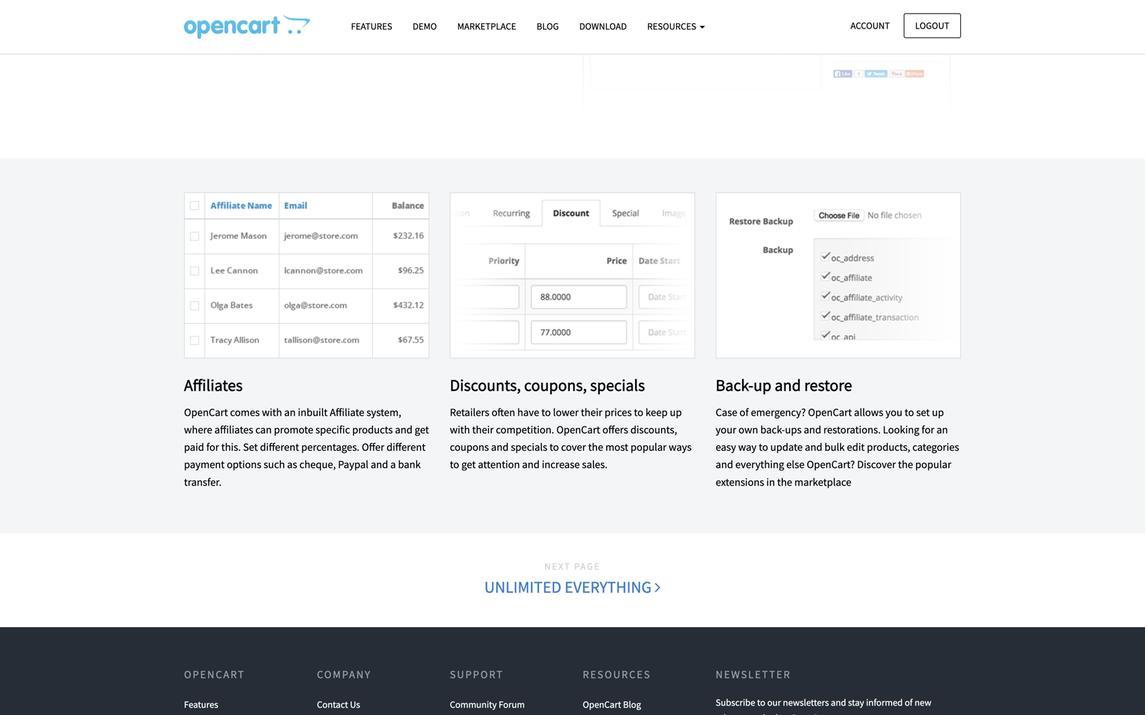 Task type: locate. For each thing, give the bounding box(es) containing it.
2 vertical spatial the
[[777, 476, 792, 489]]

categories
[[912, 441, 959, 454]]

of inside subscribe to our newsletters and stay informed of new releases and other opencart events.
[[905, 697, 913, 709]]

1 horizontal spatial features link
[[341, 14, 403, 38]]

affiliate
[[330, 406, 364, 420]]

1 horizontal spatial specials
[[590, 375, 645, 396]]

2 horizontal spatial the
[[898, 458, 913, 472]]

everything down 'page'
[[565, 577, 652, 598]]

popular down categories
[[915, 458, 951, 472]]

case
[[716, 406, 737, 420]]

up right keep
[[670, 406, 682, 420]]

cover
[[561, 441, 586, 454]]

0 vertical spatial an
[[284, 406, 296, 420]]

opencart inside subscribe to our newsletters and stay informed of new releases and other opencart events.
[[791, 712, 829, 716]]

0 horizontal spatial an
[[284, 406, 296, 420]]

for down set
[[922, 423, 934, 437]]

everything
[[735, 458, 784, 472], [565, 577, 652, 598]]

and right ups
[[804, 423, 821, 437]]

features
[[351, 20, 392, 32], [184, 699, 218, 711]]

1 horizontal spatial for
[[922, 423, 934, 437]]

1 vertical spatial with
[[450, 423, 470, 437]]

this.
[[221, 441, 241, 454]]

bank
[[398, 458, 421, 472]]

coupons,
[[524, 375, 587, 396]]

an up categories
[[937, 423, 948, 437]]

and left bulk
[[805, 441, 822, 454]]

allows
[[854, 406, 883, 420]]

1 vertical spatial specials
[[511, 441, 547, 454]]

1 vertical spatial for
[[206, 441, 219, 454]]

0 horizontal spatial of
[[740, 406, 749, 420]]

discover
[[857, 458, 896, 472]]

specials inside retailers often have to lower their prices to keep up with their competition. opencart offers discounts, coupons and specials to cover the most popular ways to get attention and increase sales.
[[511, 441, 547, 454]]

update
[[770, 441, 803, 454]]

our
[[767, 697, 781, 709]]

and down system,
[[395, 423, 413, 437]]

bulk
[[825, 441, 845, 454]]

1 horizontal spatial an
[[937, 423, 948, 437]]

of left new
[[905, 697, 913, 709]]

discounts, coupons, specials image
[[450, 193, 695, 359]]

unlimited everything
[[484, 577, 655, 598]]

get
[[415, 423, 429, 437], [461, 458, 476, 472]]

1 vertical spatial get
[[461, 458, 476, 472]]

opencart
[[184, 406, 228, 420], [808, 406, 852, 420], [556, 423, 600, 437], [184, 668, 245, 682], [583, 699, 621, 711], [791, 712, 829, 716]]

2 horizontal spatial up
[[932, 406, 944, 420]]

and left other
[[750, 712, 765, 716]]

different up such
[[260, 441, 299, 454]]

1 vertical spatial the
[[898, 458, 913, 472]]

0 vertical spatial for
[[922, 423, 934, 437]]

0 horizontal spatial get
[[415, 423, 429, 437]]

with
[[262, 406, 282, 420], [450, 423, 470, 437]]

new
[[915, 697, 931, 709]]

the inside retailers often have to lower their prices to keep up with their competition. opencart offers discounts, coupons and specials to cover the most popular ways to get attention and increase sales.
[[588, 441, 603, 454]]

0 horizontal spatial their
[[472, 423, 494, 437]]

unlimited
[[484, 577, 561, 598]]

for for back-up and restore
[[922, 423, 934, 437]]

resources link
[[637, 14, 715, 38]]

system,
[[367, 406, 401, 420]]

the right in
[[777, 476, 792, 489]]

0 horizontal spatial the
[[588, 441, 603, 454]]

specials up prices
[[590, 375, 645, 396]]

0 vertical spatial with
[[262, 406, 282, 420]]

such
[[264, 458, 285, 472]]

1 horizontal spatial of
[[905, 697, 913, 709]]

their
[[581, 406, 602, 420], [472, 423, 494, 437]]

0 horizontal spatial features
[[184, 699, 218, 711]]

discounts,
[[630, 423, 677, 437]]

opencart - features image
[[184, 14, 310, 39]]

else
[[786, 458, 805, 472]]

newsletter
[[716, 668, 791, 682]]

to
[[541, 406, 551, 420], [634, 406, 643, 420], [905, 406, 914, 420], [550, 441, 559, 454], [759, 441, 768, 454], [450, 458, 459, 472], [757, 697, 765, 709]]

with up coupons in the left bottom of the page
[[450, 423, 470, 437]]

1 horizontal spatial their
[[581, 406, 602, 420]]

and up emergency?
[[775, 375, 801, 396]]

retailers
[[450, 406, 489, 420]]

newsletters
[[783, 697, 829, 709]]

next
[[544, 561, 571, 573]]

affiliates image
[[184, 193, 429, 359]]

with up can
[[262, 406, 282, 420]]

for inside case of emergency? opencart allows you to set up your own back-ups and restorations. looking for an easy way to update and bulk edit products, categories and everything else opencart? discover the popular extensions in the marketplace
[[922, 423, 934, 437]]

inbuilt
[[298, 406, 328, 420]]

features link
[[341, 14, 403, 38], [184, 696, 218, 715]]

popular down discounts,
[[631, 441, 667, 454]]

1 horizontal spatial features
[[351, 20, 392, 32]]

back-
[[716, 375, 754, 396]]

an inside opencart comes with an inbuilt affiliate system, where affiliates can promote specific products and get paid for this. set different percentages. offer different payment options such as cheque, paypal and a bank transfer.
[[284, 406, 296, 420]]

0 horizontal spatial for
[[206, 441, 219, 454]]

blog
[[537, 20, 559, 32], [623, 699, 641, 711]]

their down retailers
[[472, 423, 494, 437]]

and up events.
[[831, 697, 846, 709]]

0 horizontal spatial different
[[260, 441, 299, 454]]

restorations.
[[824, 423, 881, 437]]

the down the products,
[[898, 458, 913, 472]]

get inside retailers often have to lower their prices to keep up with their competition. opencart offers discounts, coupons and specials to cover the most popular ways to get attention and increase sales.
[[461, 458, 476, 472]]

with inside opencart comes with an inbuilt affiliate system, where affiliates can promote specific products and get paid for this. set different percentages. offer different payment options such as cheque, paypal and a bank transfer.
[[262, 406, 282, 420]]

demo link
[[403, 14, 447, 38]]

stay
[[848, 697, 864, 709]]

up right set
[[932, 406, 944, 420]]

for inside opencart comes with an inbuilt affiliate system, where affiliates can promote specific products and get paid for this. set different percentages. offer different payment options such as cheque, paypal and a bank transfer.
[[206, 441, 219, 454]]

with inside retailers often have to lower their prices to keep up with their competition. opencart offers discounts, coupons and specials to cover the most popular ways to get attention and increase sales.
[[450, 423, 470, 437]]

different
[[260, 441, 299, 454], [387, 441, 426, 454]]

coupons
[[450, 441, 489, 454]]

sales.
[[582, 458, 608, 472]]

demo
[[413, 20, 437, 32]]

get up bank
[[415, 423, 429, 437]]

up up emergency?
[[753, 375, 771, 396]]

the up sales.
[[588, 441, 603, 454]]

popular inside retailers often have to lower their prices to keep up with their competition. opencart offers discounts, coupons and specials to cover the most popular ways to get attention and increase sales.
[[631, 441, 667, 454]]

0 vertical spatial blog
[[537, 20, 559, 32]]

informed
[[866, 697, 903, 709]]

and
[[775, 375, 801, 396], [395, 423, 413, 437], [804, 423, 821, 437], [491, 441, 509, 454], [805, 441, 822, 454], [371, 458, 388, 472], [522, 458, 540, 472], [716, 458, 733, 472], [831, 697, 846, 709], [750, 712, 765, 716]]

resources
[[647, 20, 698, 32], [583, 668, 651, 682]]

1 horizontal spatial with
[[450, 423, 470, 437]]

of inside case of emergency? opencart allows you to set up your own back-ups and restorations. looking for an easy way to update and bulk edit products, categories and everything else opencart? discover the popular extensions in the marketplace
[[740, 406, 749, 420]]

of right case
[[740, 406, 749, 420]]

1 different from the left
[[260, 441, 299, 454]]

0 vertical spatial get
[[415, 423, 429, 437]]

1 vertical spatial everything
[[565, 577, 652, 598]]

get down coupons in the left bottom of the page
[[461, 458, 476, 472]]

you
[[886, 406, 903, 420]]

for left this.
[[206, 441, 219, 454]]

different up bank
[[387, 441, 426, 454]]

up
[[753, 375, 771, 396], [670, 406, 682, 420], [932, 406, 944, 420]]

1 horizontal spatial get
[[461, 458, 476, 472]]

everything up in
[[735, 458, 784, 472]]

1 horizontal spatial blog
[[623, 699, 641, 711]]

0 vertical spatial of
[[740, 406, 749, 420]]

opencart comes with an inbuilt affiliate system, where affiliates can promote specific products and get paid for this. set different percentages. offer different payment options such as cheque, paypal and a bank transfer.
[[184, 406, 429, 489]]

page
[[574, 561, 601, 573]]

0 horizontal spatial popular
[[631, 441, 667, 454]]

subscribe
[[716, 697, 755, 709]]

specials down competition.
[[511, 441, 547, 454]]

1 horizontal spatial popular
[[915, 458, 951, 472]]

0 horizontal spatial with
[[262, 406, 282, 420]]

back-up and restore image
[[716, 193, 961, 359]]

payment
[[184, 458, 225, 472]]

0 horizontal spatial specials
[[511, 441, 547, 454]]

to left set
[[905, 406, 914, 420]]

1 vertical spatial features
[[184, 699, 218, 711]]

angle right image
[[655, 580, 661, 596]]

1 vertical spatial an
[[937, 423, 948, 437]]

0 vertical spatial features link
[[341, 14, 403, 38]]

discounts, coupons, specials
[[450, 375, 645, 396]]

contact us link
[[317, 696, 360, 715]]

most
[[605, 441, 628, 454]]

0 vertical spatial popular
[[631, 441, 667, 454]]

set
[[243, 441, 258, 454]]

an inside case of emergency? opencart allows you to set up your own back-ups and restorations. looking for an easy way to update and bulk edit products, categories and everything else opencart? discover the popular extensions in the marketplace
[[937, 423, 948, 437]]

the
[[588, 441, 603, 454], [898, 458, 913, 472], [777, 476, 792, 489]]

0 horizontal spatial up
[[670, 406, 682, 420]]

an up promote
[[284, 406, 296, 420]]

0 vertical spatial features
[[351, 20, 392, 32]]

to up "increase"
[[550, 441, 559, 454]]

0 vertical spatial the
[[588, 441, 603, 454]]

paypal
[[338, 458, 369, 472]]

opencart inside retailers often have to lower their prices to keep up with their competition. opencart offers discounts, coupons and specials to cover the most popular ways to get attention and increase sales.
[[556, 423, 600, 437]]

their right lower
[[581, 406, 602, 420]]

of
[[740, 406, 749, 420], [905, 697, 913, 709]]

1 vertical spatial popular
[[915, 458, 951, 472]]

1 vertical spatial of
[[905, 697, 913, 709]]

contact
[[317, 699, 348, 711]]

opencart blog link
[[583, 696, 641, 715]]

1 horizontal spatial different
[[387, 441, 426, 454]]

an
[[284, 406, 296, 420], [937, 423, 948, 437]]

back-up and restore
[[716, 375, 852, 396]]

in
[[766, 476, 775, 489]]

0 vertical spatial everything
[[735, 458, 784, 472]]

to down coupons in the left bottom of the page
[[450, 458, 459, 472]]

0 horizontal spatial features link
[[184, 696, 218, 715]]

1 vertical spatial resources
[[583, 668, 651, 682]]

to right have
[[541, 406, 551, 420]]

attention
[[478, 458, 520, 472]]

for
[[922, 423, 934, 437], [206, 441, 219, 454]]

1 horizontal spatial everything
[[735, 458, 784, 472]]

to left our
[[757, 697, 765, 709]]

keep
[[646, 406, 668, 420]]



Task type: vqa. For each thing, say whether or not it's contained in the screenshot.


Task type: describe. For each thing, give the bounding box(es) containing it.
events.
[[831, 712, 860, 716]]

ups
[[785, 423, 802, 437]]

community forum
[[450, 699, 525, 711]]

contact us
[[317, 699, 360, 711]]

us
[[350, 699, 360, 711]]

own
[[739, 423, 758, 437]]

percentages.
[[301, 441, 360, 454]]

options
[[227, 458, 261, 472]]

and down easy
[[716, 458, 733, 472]]

discounts,
[[450, 375, 521, 396]]

features for right features link
[[351, 20, 392, 32]]

to inside subscribe to our newsletters and stay informed of new releases and other opencart events.
[[757, 697, 765, 709]]

competition.
[[496, 423, 554, 437]]

cheque,
[[299, 458, 336, 472]]

blog link
[[526, 14, 569, 38]]

1 vertical spatial features link
[[184, 696, 218, 715]]

logout
[[915, 19, 950, 32]]

and left a
[[371, 458, 388, 472]]

0 horizontal spatial blog
[[537, 20, 559, 32]]

looking
[[883, 423, 919, 437]]

and up the attention
[[491, 441, 509, 454]]

offer
[[362, 441, 384, 454]]

account link
[[839, 13, 902, 38]]

affiliates
[[214, 423, 253, 437]]

paid
[[184, 441, 204, 454]]

prices
[[605, 406, 632, 420]]

lower
[[553, 406, 579, 420]]

logout link
[[904, 13, 961, 38]]

forum
[[499, 699, 525, 711]]

transfer.
[[184, 476, 222, 489]]

2 different from the left
[[387, 441, 426, 454]]

0 vertical spatial resources
[[647, 20, 698, 32]]

often
[[492, 406, 515, 420]]

increase
[[542, 458, 580, 472]]

1 vertical spatial their
[[472, 423, 494, 437]]

set
[[916, 406, 930, 420]]

get inside opencart comes with an inbuilt affiliate system, where affiliates can promote specific products and get paid for this. set different percentages. offer different payment options such as cheque, paypal and a bank transfer.
[[415, 423, 429, 437]]

ways
[[669, 441, 692, 454]]

community
[[450, 699, 497, 711]]

easy
[[716, 441, 736, 454]]

features for features link to the bottom
[[184, 699, 218, 711]]

retailers often have to lower their prices to keep up with their competition. opencart offers discounts, coupons and specials to cover the most popular ways to get attention and increase sales.
[[450, 406, 692, 472]]

community forum link
[[450, 696, 525, 715]]

opencart inside opencart comes with an inbuilt affiliate system, where affiliates can promote specific products and get paid for this. set different percentages. offer different payment options such as cheque, paypal and a bank transfer.
[[184, 406, 228, 420]]

products,
[[867, 441, 910, 454]]

subscribe to our newsletters and stay informed of new releases and other opencart events.
[[716, 697, 931, 716]]

comes
[[230, 406, 260, 420]]

where
[[184, 423, 212, 437]]

0 horizontal spatial everything
[[565, 577, 652, 598]]

0 vertical spatial their
[[581, 406, 602, 420]]

other
[[767, 712, 789, 716]]

extensions
[[716, 476, 764, 489]]

1 horizontal spatial up
[[753, 375, 771, 396]]

download
[[579, 20, 627, 32]]

have
[[517, 406, 539, 420]]

1 vertical spatial blog
[[623, 699, 641, 711]]

1 horizontal spatial the
[[777, 476, 792, 489]]

up inside case of emergency? opencart allows you to set up your own back-ups and restorations. looking for an easy way to update and bulk edit products, categories and everything else opencart? discover the popular extensions in the marketplace
[[932, 406, 944, 420]]

account
[[851, 19, 890, 32]]

a
[[390, 458, 396, 472]]

your
[[716, 423, 736, 437]]

affiliates
[[184, 375, 243, 396]]

case of emergency? opencart allows you to set up your own back-ups and restorations. looking for an easy way to update and bulk edit products, categories and everything else opencart? discover the popular extensions in the marketplace
[[716, 406, 959, 489]]

0 vertical spatial specials
[[590, 375, 645, 396]]

products
[[352, 423, 393, 437]]

options, attributes image
[[583, 0, 951, 125]]

back-
[[760, 423, 785, 437]]

for for affiliates
[[206, 441, 219, 454]]

everything inside case of emergency? opencart allows you to set up your own back-ups and restorations. looking for an easy way to update and bulk edit products, categories and everything else opencart? discover the popular extensions in the marketplace
[[735, 458, 784, 472]]

company
[[317, 668, 371, 682]]

opencart blog
[[583, 699, 641, 711]]

and left "increase"
[[522, 458, 540, 472]]

edit
[[847, 441, 865, 454]]

specific
[[315, 423, 350, 437]]

unlimited everything link
[[484, 575, 661, 601]]

opencart inside case of emergency? opencart allows you to set up your own back-ups and restorations. looking for an easy way to update and bulk edit products, categories and everything else opencart? discover the popular extensions in the marketplace
[[808, 406, 852, 420]]

download link
[[569, 14, 637, 38]]

offers
[[602, 423, 628, 437]]

emergency?
[[751, 406, 806, 420]]

marketplace
[[457, 20, 516, 32]]

to left keep
[[634, 406, 643, 420]]

restore
[[804, 375, 852, 396]]

popular inside case of emergency? opencart allows you to set up your own back-ups and restorations. looking for an easy way to update and bulk edit products, categories and everything else opencart? discover the popular extensions in the marketplace
[[915, 458, 951, 472]]

opencart?
[[807, 458, 855, 472]]

to right way
[[759, 441, 768, 454]]

support
[[450, 668, 504, 682]]

as
[[287, 458, 297, 472]]

marketplace link
[[447, 14, 526, 38]]

way
[[738, 441, 757, 454]]

up inside retailers often have to lower their prices to keep up with their competition. opencart offers discounts, coupons and specials to cover the most popular ways to get attention and increase sales.
[[670, 406, 682, 420]]

next page
[[544, 561, 601, 573]]

can
[[255, 423, 272, 437]]



